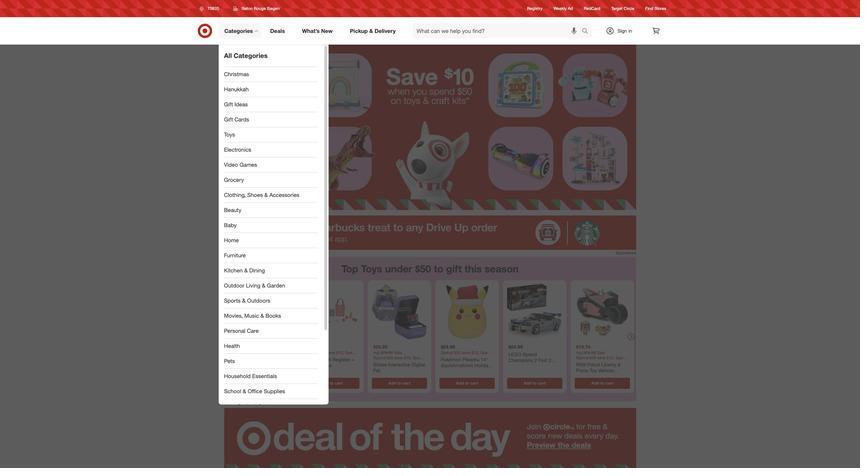 Task type: describe. For each thing, give the bounding box(es) containing it.
add to cart for target cash register + accessories
[[321, 381, 343, 386]]

stores
[[655, 6, 667, 11]]

personal
[[224, 328, 246, 335]]

target cash register + accessories image
[[303, 284, 361, 342]]

sports & outdoors
[[224, 298, 271, 305]]

target cash register + accessories
[[306, 357, 355, 369]]

find stores link
[[646, 6, 667, 12]]

games
[[240, 162, 257, 168]]

free
[[588, 422, 601, 432]]

champions
[[509, 358, 533, 364]]

deals down tm
[[565, 432, 583, 441]]

household
[[224, 373, 251, 380]]

paw patrol liberty & poms toy vehicle playset image
[[574, 284, 632, 342]]

(r34)
[[521, 370, 532, 376]]

delivery
[[375, 27, 396, 34]]

cart for pokémon pikachu 14" squishmallows holiday plush
[[470, 381, 478, 386]]

1 cart from the left
[[267, 381, 275, 386]]

interactive
[[388, 362, 411, 368]]

in
[[629, 28, 633, 34]]

& right the music
[[261, 313, 264, 320]]

$24.99 inside $18.74 reg $24.99 sale
[[584, 350, 596, 356]]

arts,
[[224, 404, 236, 410]]

1 add to cart button from the left
[[237, 378, 292, 389]]

outdoor living & garden
[[224, 283, 285, 289]]

gift for gift cards
[[224, 116, 233, 123]]

top toys under $50 to gift this season
[[342, 263, 519, 275]]

cash
[[320, 357, 331, 363]]

fast
[[539, 358, 548, 364]]

grocery
[[224, 177, 244, 184]]

add for pokémon pikachu 14" squishmallows holiday plush
[[456, 381, 464, 386]]

$19.99
[[238, 344, 252, 350]]

find
[[646, 6, 654, 11]]

school & office supplies
[[224, 388, 285, 395]]

$24.99 for $24.99
[[441, 344, 455, 350]]

1 vertical spatial categories
[[234, 52, 268, 59]]

registry
[[528, 6, 543, 11]]

deals link
[[265, 23, 294, 38]]

dining
[[250, 267, 265, 274]]

search
[[579, 28, 596, 35]]

add for lego speed champions 2 fast 2 furious nissan skyline gt-r (r34) 76917
[[524, 381, 532, 386]]

bitzee interactive digital pet image
[[371, 284, 429, 342]]

pet
[[373, 368, 381, 374]]

add to cart button for bitzee interactive digital pet
[[372, 378, 427, 389]]

weekly ad link
[[554, 6, 573, 12]]

outdoors
[[247, 298, 271, 305]]

craft
[[432, 95, 450, 106]]

to down 'essentials' on the bottom left of page
[[262, 381, 266, 386]]

cart for paw patrol liberty & poms toy vehicle playset
[[606, 381, 614, 386]]

arts, crafts & sewing link
[[219, 400, 323, 415]]

toy inside paw patrol liberty & poms toy vehicle playset
[[590, 368, 597, 374]]

registry link
[[528, 6, 543, 12]]

all categories
[[224, 52, 268, 59]]

household essentials
[[224, 373, 277, 380]]

$24.99 for $24.99 reg $29.99 sale
[[373, 344, 388, 350]]

you
[[413, 86, 427, 97]]

pokémon pikachu 14" squishmallows holiday plush image
[[438, 284, 496, 342]]

$50 for under
[[416, 263, 432, 275]]

health
[[224, 343, 240, 350]]

add to cart for paw patrol liberty & poms toy vehicle playset
[[592, 381, 614, 386]]

accessories inside "target cash register + accessories"
[[306, 363, 332, 369]]

shopping
[[261, 357, 282, 363]]

target deal of the day image
[[224, 409, 637, 469]]

1 2 from the left
[[535, 358, 537, 364]]

health link
[[219, 339, 323, 354]]

& inside for free & score new deals every day. preview the deals
[[603, 422, 608, 432]]

toys inside carousel region
[[361, 263, 383, 275]]

christmas link
[[219, 67, 323, 82]]

$18.74 reg $24.99 sale
[[577, 344, 605, 356]]

save $10
[[387, 62, 474, 90]]

& left office
[[243, 388, 246, 395]]

furniture link
[[219, 248, 323, 264]]

reg for $24.99
[[373, 350, 379, 356]]

music
[[245, 313, 259, 320]]

grocery link
[[219, 173, 323, 188]]

pickup & delivery link
[[344, 23, 405, 38]]

gt-
[[509, 370, 516, 376]]

add for bitzee interactive digital pet
[[389, 381, 396, 386]]

baton rouge siegen button
[[229, 2, 285, 15]]

add to cart button for target cash register + accessories
[[304, 378, 360, 389]]

to for pokémon pikachu 14" squishmallows holiday plush
[[465, 381, 469, 386]]

for
[[577, 422, 586, 432]]

& left the dining
[[245, 267, 248, 274]]

target toy shopping cart
[[238, 357, 282, 369]]

cards
[[235, 116, 249, 123]]

movies, music & books link
[[219, 309, 323, 324]]

kitchen
[[224, 267, 243, 274]]

bitzee interactive digital pet
[[373, 362, 425, 374]]

baton
[[242, 6, 253, 11]]

to for target cash register + accessories
[[330, 381, 334, 386]]

add to cart button for paw patrol liberty & poms toy vehicle playset
[[575, 378, 630, 389]]

2 2 from the left
[[549, 358, 552, 364]]

70820
[[208, 6, 219, 11]]

top
[[342, 263, 359, 275]]

clothing, shoes & accessories
[[224, 192, 300, 199]]

beauty
[[224, 207, 242, 214]]

toys
[[404, 95, 421, 106]]

gift ideas
[[224, 101, 248, 108]]

to for paw patrol liberty & poms toy vehicle playset
[[601, 381, 605, 386]]

paw
[[577, 362, 587, 368]]

cart for bitzee interactive digital pet
[[403, 381, 411, 386]]

all
[[224, 52, 232, 59]]

office
[[248, 388, 262, 395]]

0 horizontal spatial accessories
[[270, 192, 300, 199]]

movies,
[[224, 313, 243, 320]]

join ◎ circle tm
[[527, 422, 575, 432]]

outdoor living & garden link
[[219, 279, 323, 294]]

target circle link
[[612, 6, 635, 12]]



Task type: vqa. For each thing, say whether or not it's contained in the screenshot.
Pokémon Pikachu 14" Squishmallows Holiday Plush Add to cart
yes



Task type: locate. For each thing, give the bounding box(es) containing it.
circle
[[624, 6, 635, 11]]

0 vertical spatial gift
[[224, 101, 233, 108]]

& right shoes
[[265, 192, 268, 199]]

clothing,
[[224, 192, 246, 199]]

toys
[[224, 131, 235, 138], [361, 263, 383, 275]]

carousel region
[[224, 257, 637, 409]]

2 up skyline
[[549, 358, 552, 364]]

0 horizontal spatial target
[[238, 357, 251, 363]]

What can we help you find? suggestions appear below search field
[[413, 23, 584, 38]]

target for target cash register + accessories
[[306, 357, 319, 363]]

to for bitzee interactive digital pet
[[398, 381, 402, 386]]

new
[[549, 432, 563, 441]]

save
[[387, 62, 438, 90]]

to down vehicle
[[601, 381, 605, 386]]

cart
[[267, 381, 275, 386], [335, 381, 343, 386], [403, 381, 411, 386], [470, 381, 478, 386], [538, 381, 546, 386], [606, 381, 614, 386]]

1 vertical spatial $50
[[416, 263, 432, 275]]

add to cart button for pokémon pikachu 14" squishmallows holiday plush
[[440, 378, 495, 389]]

add to cart down bitzee interactive digital pet
[[389, 381, 411, 386]]

1 horizontal spatial sale
[[597, 350, 605, 356]]

$50 inside carousel region
[[416, 263, 432, 275]]

$24.99 inside $24.99 lego speed champions 2 fast 2 furious nissan skyline gt-r (r34) 76917
[[509, 344, 523, 350]]

vehicle
[[599, 368, 614, 374]]

this
[[465, 263, 482, 275]]

2 horizontal spatial target
[[612, 6, 623, 11]]

$29.99
[[381, 350, 393, 356]]

accessories down the grocery link at the top left
[[270, 192, 300, 199]]

target left "circle"
[[612, 6, 623, 11]]

accessories down "cash"
[[306, 363, 332, 369]]

1 sale from the left
[[394, 350, 402, 356]]

redcard link
[[584, 6, 601, 12]]

$24.99 inside $24.99 reg $29.99 sale
[[373, 344, 388, 350]]

squishmallows
[[441, 363, 473, 369]]

1 horizontal spatial reg
[[577, 350, 583, 356]]

5 add to cart from the left
[[524, 381, 546, 386]]

1 vertical spatial toys
[[361, 263, 383, 275]]

home link
[[219, 233, 323, 248]]

personal care
[[224, 328, 259, 335]]

categories inside categories link
[[225, 27, 253, 34]]

1 horizontal spatial $50
[[458, 86, 473, 97]]

sale inside $24.99 reg $29.99 sale
[[394, 350, 402, 356]]

add to cart down 'essentials' on the bottom left of page
[[253, 381, 275, 386]]

6 cart from the left
[[606, 381, 614, 386]]

deals
[[565, 432, 583, 441], [572, 441, 592, 450]]

reg down $18.74
[[577, 350, 583, 356]]

poms
[[577, 368, 589, 374]]

target for target circle
[[612, 6, 623, 11]]

accessories
[[270, 192, 300, 199], [306, 363, 332, 369]]

garden
[[267, 283, 285, 289]]

& right the sports
[[242, 298, 246, 305]]

2 add from the left
[[321, 381, 329, 386]]

$50 right under
[[416, 263, 432, 275]]

0 vertical spatial toy
[[252, 357, 260, 363]]

14"
[[481, 357, 489, 363]]

add down the squishmallows
[[456, 381, 464, 386]]

2 up nissan
[[535, 358, 537, 364]]

search button
[[579, 23, 596, 40]]

0 vertical spatial $50
[[458, 86, 473, 97]]

$50 inside when you spend $50 on toys & craft kits*
[[458, 86, 473, 97]]

skyline
[[542, 364, 557, 370]]

categories down baton
[[225, 27, 253, 34]]

hanukkah
[[224, 86, 249, 93]]

categories right all
[[234, 52, 268, 59]]

5 cart from the left
[[538, 381, 546, 386]]

paw patrol liberty & poms toy vehicle playset
[[577, 362, 621, 380]]

◎
[[544, 424, 551, 431]]

deals right the
[[572, 441, 592, 450]]

toy down 'patrol'
[[590, 368, 597, 374]]

toys down gift cards
[[224, 131, 235, 138]]

toy left shopping at left
[[252, 357, 260, 363]]

advertisement region
[[224, 216, 637, 250]]

to down pokémon pikachu 14" squishmallows holiday plush
[[465, 381, 469, 386]]

add to cart down pokémon pikachu 14" squishmallows holiday plush
[[456, 381, 478, 386]]

target left "cash"
[[306, 357, 319, 363]]

video games
[[224, 162, 257, 168]]

pickup
[[350, 27, 368, 34]]

sign in
[[618, 28, 633, 34]]

beauty link
[[219, 203, 323, 218]]

target up cart
[[238, 357, 251, 363]]

cart for target cash register + accessories
[[335, 381, 343, 386]]

4 add from the left
[[456, 381, 464, 386]]

video
[[224, 162, 238, 168]]

to down "target cash register + accessories"
[[330, 381, 334, 386]]

$50 for spend
[[458, 86, 473, 97]]

0 horizontal spatial sale
[[394, 350, 402, 356]]

lego speed champions 2 fast 2 furious nissan skyline gt-r (r34) 76917 image
[[506, 284, 564, 342]]

0 horizontal spatial 2
[[535, 358, 537, 364]]

electronics link
[[219, 143, 323, 158]]

kitchen & dining link
[[219, 264, 323, 279]]

1 add to cart from the left
[[253, 381, 275, 386]]

1 horizontal spatial accessories
[[306, 363, 332, 369]]

2 cart from the left
[[335, 381, 343, 386]]

arts, crafts & sewing
[[224, 404, 277, 410]]

$24.99 down $18.74
[[584, 350, 596, 356]]

& inside when you spend $50 on toys & craft kits*
[[423, 95, 429, 106]]

6 add to cart button from the left
[[575, 378, 630, 389]]

add for paw patrol liberty & poms toy vehicle playset
[[592, 381, 600, 386]]

3 add from the left
[[389, 381, 396, 386]]

movies, music & books
[[224, 313, 281, 320]]

sewing
[[259, 404, 277, 410]]

sale for $18.74
[[597, 350, 605, 356]]

toy inside target toy shopping cart
[[252, 357, 260, 363]]

gift left 'cards'
[[224, 116, 233, 123]]

liberty
[[602, 362, 617, 368]]

target for target toy shopping cart
[[238, 357, 251, 363]]

add down (r34)
[[524, 381, 532, 386]]

add up office
[[253, 381, 261, 386]]

sign in link
[[601, 23, 644, 38]]

& inside paw patrol liberty & poms toy vehicle playset
[[618, 362, 621, 368]]

gift inside gift cards link
[[224, 116, 233, 123]]

what's new
[[302, 27, 333, 34]]

reg inside $18.74 reg $24.99 sale
[[577, 350, 583, 356]]

cart down vehicle
[[606, 381, 614, 386]]

target inside "target cash register + accessories"
[[306, 357, 319, 363]]

4 add to cart button from the left
[[440, 378, 495, 389]]

gift cards
[[224, 116, 249, 123]]

cart
[[238, 363, 247, 369]]

cart up supplies
[[267, 381, 275, 386]]

living
[[246, 283, 261, 289]]

cart for lego speed champions 2 fast 2 furious nissan skyline gt-r (r34) 76917
[[538, 381, 546, 386]]

$24.99 up pokémon
[[441, 344, 455, 350]]

target circle
[[612, 6, 635, 11]]

ad
[[568, 6, 573, 11]]

sale for $24.99
[[394, 350, 402, 356]]

reg for $18.74
[[577, 350, 583, 356]]

1 reg from the left
[[373, 350, 379, 356]]

$24.99 reg $29.99 sale
[[373, 344, 402, 356]]

0 vertical spatial categories
[[225, 27, 253, 34]]

0 horizontal spatial toys
[[224, 131, 235, 138]]

hanukkah link
[[219, 82, 323, 97]]

0 horizontal spatial $50
[[416, 263, 432, 275]]

preview
[[527, 441, 556, 450]]

1 add from the left
[[253, 381, 261, 386]]

& right toys
[[423, 95, 429, 106]]

school
[[224, 388, 241, 395]]

reg left $29.99
[[373, 350, 379, 356]]

add for target cash register + accessories
[[321, 381, 329, 386]]

add down paw patrol liberty & poms toy vehicle playset
[[592, 381, 600, 386]]

1 vertical spatial gift
[[224, 116, 233, 123]]

3 cart from the left
[[403, 381, 411, 386]]

76917
[[534, 370, 547, 376]]

2 add to cart button from the left
[[304, 378, 360, 389]]

1 vertical spatial toy
[[590, 368, 597, 374]]

categories
[[225, 27, 253, 34], [234, 52, 268, 59]]

circle
[[551, 422, 571, 432]]

cart down "target cash register + accessories"
[[335, 381, 343, 386]]

sale right $29.99
[[394, 350, 402, 356]]

to left gift
[[434, 263, 444, 275]]

sports
[[224, 298, 241, 305]]

pets link
[[219, 354, 323, 369]]

season
[[485, 263, 519, 275]]

sale
[[394, 350, 402, 356], [597, 350, 605, 356]]

& right the "pickup"
[[370, 27, 373, 34]]

weekly
[[554, 6, 567, 11]]

to
[[434, 263, 444, 275], [262, 381, 266, 386], [330, 381, 334, 386], [398, 381, 402, 386], [465, 381, 469, 386], [533, 381, 537, 386], [601, 381, 605, 386]]

$50
[[458, 86, 473, 97], [416, 263, 432, 275]]

add to cart for pokémon pikachu 14" squishmallows holiday plush
[[456, 381, 478, 386]]

gift for gift ideas
[[224, 101, 233, 108]]

add to cart down vehicle
[[592, 381, 614, 386]]

books
[[266, 313, 281, 320]]

3 add to cart button from the left
[[372, 378, 427, 389]]

2 add to cart from the left
[[321, 381, 343, 386]]

$50 right the spend
[[458, 86, 473, 97]]

cart down holiday
[[470, 381, 478, 386]]

1 gift from the top
[[224, 101, 233, 108]]

to for lego speed champions 2 fast 2 furious nissan skyline gt-r (r34) 76917
[[533, 381, 537, 386]]

add down "target cash register + accessories"
[[321, 381, 329, 386]]

toys right the top
[[361, 263, 383, 275]]

rouge
[[254, 6, 266, 11]]

add down bitzee interactive digital pet
[[389, 381, 396, 386]]

1 horizontal spatial toy
[[590, 368, 597, 374]]

siegen
[[267, 6, 280, 11]]

the
[[558, 441, 570, 450]]

gift left ideas
[[224, 101, 233, 108]]

clothing, shoes & accessories link
[[219, 188, 323, 203]]

pets
[[224, 358, 235, 365]]

2 reg from the left
[[577, 350, 583, 356]]

1 vertical spatial accessories
[[306, 363, 332, 369]]

1 horizontal spatial toys
[[361, 263, 383, 275]]

target toy shopping cart image
[[235, 284, 293, 342]]

2 gift from the top
[[224, 116, 233, 123]]

add to cart for lego speed champions 2 fast 2 furious nissan skyline gt-r (r34) 76917
[[524, 381, 546, 386]]

deals
[[270, 27, 285, 34]]

& right liberty
[[618, 362, 621, 368]]

cart down bitzee interactive digital pet
[[403, 381, 411, 386]]

5 add from the left
[[524, 381, 532, 386]]

0 vertical spatial toys
[[224, 131, 235, 138]]

6 add from the left
[[592, 381, 600, 386]]

gift inside gift ideas "link"
[[224, 101, 233, 108]]

register
[[333, 357, 351, 363]]

& right free
[[603, 422, 608, 432]]

baby link
[[219, 218, 323, 233]]

$24.99 up the lego
[[509, 344, 523, 350]]

find stores
[[646, 6, 667, 11]]

digital
[[412, 362, 425, 368]]

1 horizontal spatial target
[[306, 357, 319, 363]]

1 horizontal spatial 2
[[549, 358, 552, 364]]

lego
[[509, 352, 522, 358]]

0 horizontal spatial reg
[[373, 350, 379, 356]]

video games link
[[219, 158, 323, 173]]

add to cart down "target cash register + accessories"
[[321, 381, 343, 386]]

2
[[535, 358, 537, 364], [549, 358, 552, 364]]

categories link
[[219, 23, 262, 38]]

when you spend $50 on toys & craft kits*
[[388, 86, 473, 106]]

cart down 76917
[[538, 381, 546, 386]]

4 cart from the left
[[470, 381, 478, 386]]

& right living
[[262, 283, 266, 289]]

4 add to cart from the left
[[456, 381, 478, 386]]

household essentials link
[[219, 369, 323, 385]]

add to cart for bitzee interactive digital pet
[[389, 381, 411, 386]]

5 add to cart button from the left
[[507, 378, 563, 389]]

& right crafts
[[254, 404, 257, 410]]

add to cart button for lego speed champions 2 fast 2 furious nissan skyline gt-r (r34) 76917
[[507, 378, 563, 389]]

6 add to cart from the left
[[592, 381, 614, 386]]

outdoor
[[224, 283, 245, 289]]

add to cart down 76917
[[524, 381, 546, 386]]

personal care link
[[219, 324, 323, 339]]

target inside target toy shopping cart
[[238, 357, 251, 363]]

score
[[527, 432, 546, 441]]

3 add to cart from the left
[[389, 381, 411, 386]]

furious
[[509, 364, 525, 370]]

sale up 'patrol'
[[597, 350, 605, 356]]

0 horizontal spatial toy
[[252, 357, 260, 363]]

0 vertical spatial accessories
[[270, 192, 300, 199]]

reg inside $24.99 reg $29.99 sale
[[373, 350, 379, 356]]

$24.99 for $24.99 lego speed champions 2 fast 2 furious nissan skyline gt-r (r34) 76917
[[509, 344, 523, 350]]

toys link
[[219, 128, 323, 143]]

2 sale from the left
[[597, 350, 605, 356]]

to down 76917
[[533, 381, 537, 386]]

baby
[[224, 222, 237, 229]]

$24.99 up $29.99
[[373, 344, 388, 350]]

sale inside $18.74 reg $24.99 sale
[[597, 350, 605, 356]]

to down bitzee interactive digital pet
[[398, 381, 402, 386]]



